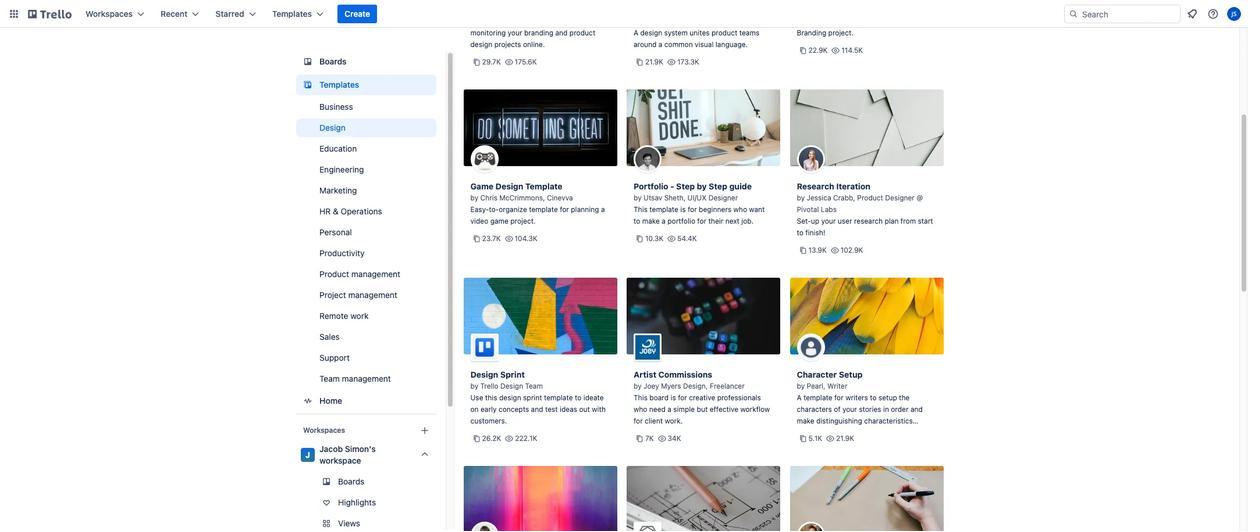Task type: describe. For each thing, give the bounding box(es) containing it.
need
[[649, 406, 666, 414]]

concepts
[[499, 406, 529, 414]]

template inside portfolio - step by step guide by utsav sheth, ui/ux designer this template is for beginners who want to make a portfolio for their next job.
[[650, 205, 679, 214]]

hr & operations
[[319, 207, 382, 216]]

system
[[664, 29, 688, 37]]

utsav sheth, ui/ux designer image
[[634, 145, 662, 173]]

order
[[891, 406, 909, 414]]

next inside use this template to run your next branding project.
[[894, 17, 909, 26]]

cinevva
[[547, 194, 573, 203]]

create
[[345, 9, 370, 19]]

an easy to use template for planning and monitoring your branding and product design projects online.
[[471, 17, 605, 49]]

workspace
[[319, 456, 361, 466]]

board
[[650, 394, 669, 403]]

use inside design sprint by trello design team use this design sprint template to ideate on early concepts and test ideas out with customers.
[[471, 394, 483, 403]]

remote
[[319, 311, 348, 321]]

use this template to run your next branding project.
[[797, 17, 909, 37]]

create button
[[338, 5, 377, 23]]

j
[[305, 450, 310, 460]]

management for team management
[[342, 374, 391, 384]]

game design template by chris mccrimmons, cinevva easy-to-organize template for planning a video game project.
[[471, 182, 605, 226]]

jacob simon's workspace
[[319, 445, 376, 466]]

trello design team image
[[471, 334, 498, 362]]

writer
[[828, 382, 848, 391]]

product inside a design system unites product teams around a common visual language.
[[712, 29, 738, 37]]

easy
[[481, 17, 496, 26]]

for inside game design template by chris mccrimmons, cinevva easy-to-organize template for planning a video game project.
[[560, 205, 569, 214]]

online.
[[523, 40, 545, 49]]

a inside a design system unites product teams around a common visual language.
[[659, 40, 663, 49]]

starred
[[216, 9, 244, 19]]

remote work link
[[296, 307, 436, 326]]

to inside use this template to run your next branding project.
[[857, 17, 863, 26]]

operations
[[341, 207, 382, 216]]

work.
[[665, 417, 683, 426]]

crabb,
[[833, 194, 855, 203]]

a inside artist commissions by joey myers design, freelancer this board is for creative professionals who need a simple but effective workflow for client work.
[[668, 406, 672, 414]]

back to home image
[[28, 5, 72, 23]]

professionals
[[717, 394, 761, 403]]

template inside 'character setup by pearl, writer a template for writers to setup the characters of your stories in order and make distinguishing characteristics obvious.'
[[804, 394, 833, 403]]

boards for views
[[338, 477, 364, 487]]

business
[[319, 102, 353, 112]]

branding
[[797, 29, 827, 37]]

client
[[645, 417, 663, 426]]

work
[[350, 311, 368, 321]]

portfolio
[[634, 182, 668, 191]]

forward image
[[434, 517, 448, 531]]

for up simple
[[678, 394, 687, 403]]

simple
[[674, 406, 695, 414]]

and inside 'character setup by pearl, writer a template for writers to setup the characters of your stories in order and make distinguishing characteristics obvious.'
[[911, 406, 923, 414]]

workspaces button
[[79, 5, 151, 23]]

run
[[865, 17, 876, 26]]

stories
[[859, 406, 881, 414]]

research
[[797, 182, 834, 191]]

productivity link
[[296, 244, 436, 263]]

planning inside game design template by chris mccrimmons, cinevva easy-to-organize template for planning a video game project.
[[571, 205, 599, 214]]

design inside a design system unites product teams around a common visual language.
[[640, 29, 662, 37]]

in
[[883, 406, 889, 414]]

design down business
[[319, 123, 345, 133]]

visual
[[695, 40, 714, 49]]

173.3k
[[677, 58, 700, 66]]

template inside an easy to use template for planning and monitoring your branding and product design projects online.
[[521, 17, 550, 26]]

175.6k
[[515, 58, 537, 66]]

setup
[[839, 370, 863, 380]]

set-
[[797, 217, 811, 226]]

writers
[[846, 394, 868, 403]]

Search field
[[1078, 5, 1180, 23]]

highlights
[[338, 498, 376, 508]]

designer inside research iteration by jessica crabb, product designer @ pivotal labs set-up your user research plan from start to finish!
[[885, 194, 915, 203]]

freelancer
[[710, 382, 745, 391]]

workflow
[[741, 406, 770, 414]]

design down the sprint
[[501, 382, 523, 391]]

5.1k
[[809, 435, 822, 443]]

who inside artist commissions by joey myers design, freelancer this board is for creative professionals who need a simple but effective workflow for client work.
[[634, 406, 647, 414]]

1 step from the left
[[676, 182, 695, 191]]

project. inside game design template by chris mccrimmons, cinevva easy-to-organize template for planning a video game project.
[[511, 217, 536, 226]]

104.3k
[[515, 235, 538, 243]]

is inside portfolio - step by step guide by utsav sheth, ui/ux designer this template is for beginners who want to make a portfolio for their next job.
[[681, 205, 686, 214]]

commissions
[[659, 370, 712, 380]]

a inside a design system unites product teams around a common visual language.
[[634, 29, 638, 37]]

team management link
[[296, 370, 436, 389]]

by inside 'character setup by pearl, writer a template for writers to setup the characters of your stories in order and make distinguishing characteristics obvious.'
[[797, 382, 805, 391]]

a design system unites product teams around a common visual language.
[[634, 29, 760, 49]]

23.7k
[[482, 235, 501, 243]]

teams
[[740, 29, 760, 37]]

pearl,
[[807, 382, 826, 391]]

iteration
[[836, 182, 871, 191]]

primary element
[[0, 0, 1248, 28]]

designer inside portfolio - step by step guide by utsav sheth, ui/ux designer this template is for beginners who want to make a portfolio for their next job.
[[709, 194, 738, 203]]

this inside portfolio - step by step guide by utsav sheth, ui/ux designer this template is for beginners who want to make a portfolio for their next job.
[[634, 205, 648, 214]]

to inside portfolio - step by step guide by utsav sheth, ui/ux designer this template is for beginners who want to make a portfolio for their next job.
[[634, 217, 640, 226]]

joey myers design, freelancer image
[[634, 334, 662, 362]]

design inside game design template by chris mccrimmons, cinevva easy-to-organize template for planning a video game project.
[[496, 182, 523, 191]]

support link
[[296, 349, 436, 368]]

a inside game design template by chris mccrimmons, cinevva easy-to-organize template for planning a video game project.
[[601, 205, 605, 214]]

34k
[[668, 435, 681, 443]]

to inside 'character setup by pearl, writer a template for writers to setup the characters of your stories in order and make distinguishing characteristics obvious.'
[[870, 394, 877, 403]]

boards link for home
[[296, 51, 436, 72]]

game
[[471, 182, 494, 191]]

0 notifications image
[[1185, 7, 1199, 21]]

26.2k
[[482, 435, 501, 443]]

project
[[319, 290, 346, 300]]

test
[[545, 406, 558, 414]]

organize
[[499, 205, 527, 214]]

research
[[854, 217, 883, 226]]

guide
[[730, 182, 752, 191]]

0 horizontal spatial 21.9k
[[645, 58, 664, 66]]

your inside an easy to use template for planning and monitoring your branding and product design projects online.
[[508, 29, 522, 37]]

by inside design sprint by trello design team use this design sprint template to ideate on early concepts and test ideas out with customers.
[[471, 382, 478, 391]]

want
[[749, 205, 765, 214]]

sprint
[[500, 370, 525, 380]]

make for by
[[797, 417, 815, 426]]

jessica crabb, product designer @ pivotal labs image
[[797, 145, 825, 173]]

business link
[[296, 98, 436, 116]]

distinguishing
[[817, 417, 862, 426]]

artist commissions by joey myers design, freelancer this board is for creative professionals who need a simple but effective workflow for client work.
[[634, 370, 770, 426]]

create a workspace image
[[418, 424, 432, 438]]

personal link
[[296, 223, 436, 242]]

support
[[319, 353, 349, 363]]

54.4k
[[677, 235, 697, 243]]

templates link
[[296, 74, 436, 95]]

&
[[333, 207, 338, 216]]

hr & operations link
[[296, 203, 436, 221]]

character
[[797, 370, 837, 380]]



Task type: vqa. For each thing, say whether or not it's contained in the screenshot.
board
yes



Task type: locate. For each thing, give the bounding box(es) containing it.
0 horizontal spatial product
[[319, 269, 349, 279]]

your right of
[[843, 406, 857, 414]]

1 vertical spatial use
[[471, 394, 483, 403]]

finish!
[[806, 229, 826, 237]]

design inside design sprint by trello design team use this design sprint template to ideate on early concepts and test ideas out with customers.
[[499, 394, 521, 403]]

0 horizontal spatial who
[[634, 406, 647, 414]]

joey
[[644, 382, 659, 391]]

sprint
[[523, 394, 542, 403]]

game
[[490, 217, 509, 226]]

chris mccrimmons, cinevva image
[[471, 145, 498, 173]]

1 product from the left
[[570, 29, 596, 37]]

product down iteration
[[857, 194, 883, 203]]

make up obvious.
[[797, 417, 815, 426]]

courtney drake, design manager @ trello image
[[471, 523, 610, 532]]

0 horizontal spatial team
[[319, 374, 339, 384]]

21.9k down around
[[645, 58, 664, 66]]

0 vertical spatial make
[[642, 217, 660, 226]]

0 vertical spatial boards
[[319, 56, 346, 66]]

1 vertical spatial templates
[[319, 80, 359, 90]]

templates inside 'link'
[[319, 80, 359, 90]]

by inside research iteration by jessica crabb, product designer @ pivotal labs set-up your user research plan from start to finish!
[[797, 194, 805, 203]]

0 horizontal spatial workspaces
[[86, 9, 133, 19]]

1 boards link from the top
[[296, 51, 436, 72]]

1 horizontal spatial a
[[797, 394, 802, 403]]

to left run
[[857, 17, 863, 26]]

0 horizontal spatial designer
[[709, 194, 738, 203]]

template
[[521, 17, 550, 26], [826, 17, 855, 26], [529, 205, 558, 214], [650, 205, 679, 214], [544, 394, 573, 403], [804, 394, 833, 403]]

is inside artist commissions by joey myers design, freelancer this board is for creative professionals who need a simple but effective workflow for client work.
[[671, 394, 676, 403]]

a up around
[[634, 29, 638, 37]]

workspaces inside workspaces popup button
[[86, 9, 133, 19]]

start
[[918, 217, 933, 226]]

this down joey
[[634, 394, 648, 403]]

0 horizontal spatial is
[[671, 394, 676, 403]]

1 vertical spatial who
[[634, 406, 647, 414]]

2 this from the top
[[634, 394, 648, 403]]

for up branding at the left of page
[[552, 17, 561, 26]]

management for product management
[[351, 269, 400, 279]]

1 vertical spatial this
[[485, 394, 497, 403]]

design link
[[296, 119, 436, 137]]

this inside design sprint by trello design team use this design sprint template to ideate on early concepts and test ideas out with customers.
[[485, 394, 497, 403]]

this down trello
[[485, 394, 497, 403]]

0 vertical spatial project.
[[829, 29, 854, 37]]

setup
[[879, 394, 897, 403]]

views link
[[296, 515, 448, 532]]

0 vertical spatial is
[[681, 205, 686, 214]]

trello
[[480, 382, 499, 391]]

for inside 'character setup by pearl, writer a template for writers to setup the characters of your stories in order and make distinguishing characteristics obvious.'
[[835, 394, 844, 403]]

templates up board icon
[[272, 9, 312, 19]]

design up around
[[640, 29, 662, 37]]

management down productivity link
[[351, 269, 400, 279]]

boards link
[[296, 51, 436, 72], [296, 473, 436, 492]]

0 vertical spatial templates
[[272, 9, 312, 19]]

2 product from the left
[[712, 29, 738, 37]]

team up sprint
[[525, 382, 543, 391]]

29.7k
[[482, 58, 501, 66]]

who left need
[[634, 406, 647, 414]]

a inside 'character setup by pearl, writer a template for writers to setup the characters of your stories in order and make distinguishing characteristics obvious.'
[[797, 394, 802, 403]]

1 vertical spatial design
[[471, 40, 493, 49]]

education link
[[296, 140, 436, 158]]

open information menu image
[[1208, 8, 1219, 20]]

is down myers
[[671, 394, 676, 403]]

template down sheth,
[[650, 205, 679, 214]]

1 horizontal spatial this
[[812, 17, 824, 26]]

project. up the 114.5k
[[829, 29, 854, 37]]

productivity
[[319, 249, 364, 258]]

template down pearl, at the bottom right of page
[[804, 394, 833, 403]]

sheth,
[[664, 194, 686, 203]]

team
[[319, 374, 339, 384], [525, 382, 543, 391]]

to left use
[[498, 17, 505, 26]]

for inside an easy to use template for planning and monitoring your branding and product design projects online.
[[552, 17, 561, 26]]

product inside an easy to use template for planning and monitoring your branding and product design projects online.
[[570, 29, 596, 37]]

step right - on the right
[[676, 182, 695, 191]]

boards link up templates 'link'
[[296, 51, 436, 72]]

0 horizontal spatial make
[[642, 217, 660, 226]]

characters
[[797, 406, 832, 414]]

template down cinevva
[[529, 205, 558, 214]]

sales
[[319, 332, 339, 342]]

1 vertical spatial next
[[726, 217, 740, 226]]

your down use
[[508, 29, 522, 37]]

1 horizontal spatial product
[[712, 29, 738, 37]]

step left guide on the top of page
[[709, 182, 728, 191]]

-
[[670, 182, 674, 191]]

1 vertical spatial product
[[319, 269, 349, 279]]

1 vertical spatial management
[[348, 290, 397, 300]]

0 horizontal spatial product
[[570, 29, 596, 37]]

planning inside an easy to use template for planning and monitoring your branding and product design projects online.
[[563, 17, 591, 26]]

0 vertical spatial this
[[634, 205, 648, 214]]

1 horizontal spatial step
[[709, 182, 728, 191]]

your right run
[[878, 17, 893, 26]]

to up 'out'
[[575, 394, 582, 403]]

by left pearl, at the bottom right of page
[[797, 382, 805, 391]]

template left run
[[826, 17, 855, 26]]

0 vertical spatial management
[[351, 269, 400, 279]]

boards up highlights
[[338, 477, 364, 487]]

management for project management
[[348, 290, 397, 300]]

templates inside popup button
[[272, 9, 312, 19]]

use up on
[[471, 394, 483, 403]]

0 vertical spatial a
[[634, 29, 638, 37]]

artist
[[634, 370, 657, 380]]

by up easy-
[[471, 194, 478, 203]]

product up project
[[319, 269, 349, 279]]

to-
[[489, 205, 499, 214]]

2 vertical spatial management
[[342, 374, 391, 384]]

your inside 'character setup by pearl, writer a template for writers to setup the characters of your stories in order and make distinguishing characteristics obvious.'
[[843, 406, 857, 414]]

boards link for views
[[296, 473, 436, 492]]

by left joey
[[634, 382, 642, 391]]

pivotal
[[797, 205, 819, 214]]

design down 'monitoring'
[[471, 40, 493, 49]]

templates
[[272, 9, 312, 19], [319, 80, 359, 90]]

0 horizontal spatial this
[[485, 394, 497, 403]]

remote work
[[319, 311, 368, 321]]

by left trello
[[471, 382, 478, 391]]

1 vertical spatial workspaces
[[303, 427, 345, 435]]

labs
[[821, 205, 837, 214]]

team down support
[[319, 374, 339, 384]]

to inside design sprint by trello design team use this design sprint template to ideate on early concepts and test ideas out with customers.
[[575, 394, 582, 403]]

and inside design sprint by trello design team use this design sprint template to ideate on early concepts and test ideas out with customers.
[[531, 406, 543, 414]]

1 horizontal spatial use
[[797, 17, 810, 26]]

your
[[878, 17, 893, 26], [508, 29, 522, 37], [821, 217, 836, 226], [843, 406, 857, 414]]

102.9k
[[841, 246, 863, 255]]

0 horizontal spatial templates
[[272, 9, 312, 19]]

who inside portfolio - step by step guide by utsav sheth, ui/ux designer this template is for beginners who want to make a portfolio for their next job.
[[734, 205, 747, 214]]

1 vertical spatial project.
[[511, 217, 536, 226]]

a
[[659, 40, 663, 49], [601, 205, 605, 214], [662, 217, 666, 226], [668, 406, 672, 414]]

design up concepts
[[499, 394, 521, 403]]

hr
[[319, 207, 330, 216]]

2 horizontal spatial design
[[640, 29, 662, 37]]

21.9k down distinguishing
[[836, 435, 854, 443]]

project. inside use this template to run your next branding project.
[[829, 29, 854, 37]]

for left their
[[697, 217, 707, 226]]

a inside portfolio - step by step guide by utsav sheth, ui/ux designer this template is for beginners who want to make a portfolio for their next job.
[[662, 217, 666, 226]]

0 vertical spatial boards link
[[296, 51, 436, 72]]

13.9k
[[809, 246, 827, 255]]

product up the language.
[[712, 29, 738, 37]]

boards right board icon
[[319, 56, 346, 66]]

team inside design sprint by trello design team use this design sprint template to ideate on early concepts and test ideas out with customers.
[[525, 382, 543, 391]]

use inside use this template to run your next branding project.
[[797, 17, 810, 26]]

your inside research iteration by jessica crabb, product designer @ pivotal labs set-up your user research plan from start to finish!
[[821, 217, 836, 226]]

0 horizontal spatial step
[[676, 182, 695, 191]]

1 vertical spatial make
[[797, 417, 815, 426]]

unites
[[690, 29, 710, 37]]

1 horizontal spatial project.
[[829, 29, 854, 37]]

7k
[[645, 435, 654, 443]]

effective
[[710, 406, 739, 414]]

project management
[[319, 290, 397, 300]]

common
[[665, 40, 693, 49]]

is up "portfolio"
[[681, 205, 686, 214]]

management down support link
[[342, 374, 391, 384]]

product management
[[319, 269, 400, 279]]

make up 10.3k
[[642, 217, 660, 226]]

21.9k
[[645, 58, 664, 66], [836, 435, 854, 443]]

0 vertical spatial product
[[857, 194, 883, 203]]

template up branding at the left of page
[[521, 17, 550, 26]]

10.3k
[[645, 235, 664, 243]]

product inside research iteration by jessica crabb, product designer @ pivotal labs set-up your user research plan from start to finish!
[[857, 194, 883, 203]]

home image
[[301, 395, 315, 409]]

boards for home
[[319, 56, 346, 66]]

sales link
[[296, 328, 436, 347]]

for left client
[[634, 417, 643, 426]]

0 horizontal spatial project.
[[511, 217, 536, 226]]

mccrimmons,
[[500, 194, 545, 203]]

0 vertical spatial this
[[812, 17, 824, 26]]

chris
[[480, 194, 498, 203]]

this inside artist commissions by joey myers design, freelancer this board is for creative professionals who need a simple but effective workflow for client work.
[[634, 394, 648, 403]]

1 vertical spatial planning
[[571, 205, 599, 214]]

for down "writer"
[[835, 394, 844, 403]]

polygon: human centered space design image
[[634, 523, 662, 532]]

team management
[[319, 374, 391, 384]]

their
[[709, 217, 724, 226]]

designer up beginners at the top right of the page
[[709, 194, 738, 203]]

0 horizontal spatial a
[[634, 29, 638, 37]]

template inside game design template by chris mccrimmons, cinevva easy-to-organize template for planning a video game project.
[[529, 205, 558, 214]]

recent
[[161, 9, 188, 19]]

jacob
[[319, 445, 343, 455]]

0 vertical spatial next
[[894, 17, 909, 26]]

0 horizontal spatial use
[[471, 394, 483, 403]]

by inside artist commissions by joey myers design, freelancer this board is for creative professionals who need a simple but effective workflow for client work.
[[634, 382, 642, 391]]

1 vertical spatial boards
[[338, 477, 364, 487]]

1 horizontal spatial team
[[525, 382, 543, 391]]

1 designer from the left
[[709, 194, 738, 203]]

home
[[319, 396, 342, 406]]

a up characters
[[797, 394, 802, 403]]

1 horizontal spatial is
[[681, 205, 686, 214]]

to inside research iteration by jessica crabb, product designer @ pivotal labs set-up your user research plan from start to finish!
[[797, 229, 804, 237]]

design
[[640, 29, 662, 37], [471, 40, 493, 49], [499, 394, 521, 403]]

0 horizontal spatial next
[[726, 217, 740, 226]]

by up ui/ux
[[697, 182, 707, 191]]

next inside portfolio - step by step guide by utsav sheth, ui/ux designer this template is for beginners who want to make a portfolio for their next job.
[[726, 217, 740, 226]]

make
[[642, 217, 660, 226], [797, 417, 815, 426]]

2 vertical spatial design
[[499, 394, 521, 403]]

1 horizontal spatial templates
[[319, 80, 359, 90]]

board image
[[301, 55, 315, 69]]

by up pivotal on the right of page
[[797, 194, 805, 203]]

0 vertical spatial 21.9k
[[645, 58, 664, 66]]

an
[[471, 17, 479, 26]]

beginners
[[699, 205, 732, 214]]

for down cinevva
[[560, 205, 569, 214]]

0 vertical spatial use
[[797, 17, 810, 26]]

education
[[319, 144, 357, 154]]

1 vertical spatial boards link
[[296, 473, 436, 492]]

management down product management link
[[348, 290, 397, 300]]

0 vertical spatial design
[[640, 29, 662, 37]]

to
[[498, 17, 505, 26], [857, 17, 863, 26], [634, 217, 640, 226], [797, 229, 804, 237], [575, 394, 582, 403], [870, 394, 877, 403]]

1 vertical spatial a
[[797, 394, 802, 403]]

template
[[525, 182, 563, 191]]

portfolio
[[668, 217, 695, 226]]

to inside an easy to use template for planning and monitoring your branding and product design projects online.
[[498, 17, 505, 26]]

for
[[552, 17, 561, 26], [560, 205, 569, 214], [688, 205, 697, 214], [697, 217, 707, 226], [678, 394, 687, 403], [835, 394, 844, 403], [634, 417, 643, 426]]

template board image
[[301, 78, 315, 92]]

simon's
[[345, 445, 376, 455]]

1 horizontal spatial designer
[[885, 194, 915, 203]]

templates up business
[[319, 80, 359, 90]]

222.1k
[[515, 435, 537, 443]]

recent button
[[154, 5, 206, 23]]

pearl, writer image
[[797, 334, 825, 362]]

make inside portfolio - step by step guide by utsav sheth, ui/ux designer this template is for beginners who want to make a portfolio for their next job.
[[642, 217, 660, 226]]

this down utsav
[[634, 205, 648, 214]]

but
[[697, 406, 708, 414]]

product right branding at the left of page
[[570, 29, 596, 37]]

your inside use this template to run your next branding project.
[[878, 17, 893, 26]]

2 boards link from the top
[[296, 473, 436, 492]]

1 this from the top
[[634, 205, 648, 214]]

0 vertical spatial workspaces
[[86, 9, 133, 19]]

design up trello
[[471, 370, 498, 380]]

next
[[894, 17, 909, 26], [726, 217, 740, 226]]

1 horizontal spatial 21.9k
[[836, 435, 854, 443]]

1 vertical spatial 21.9k
[[836, 435, 854, 443]]

is
[[681, 205, 686, 214], [671, 394, 676, 403]]

0 vertical spatial who
[[734, 205, 747, 214]]

around
[[634, 40, 657, 49]]

designer left @
[[885, 194, 915, 203]]

ideate
[[584, 394, 604, 403]]

boards link up highlights link
[[296, 473, 436, 492]]

who up job.
[[734, 205, 747, 214]]

design up mccrimmons,
[[496, 182, 523, 191]]

this
[[634, 205, 648, 214], [634, 394, 648, 403]]

next right run
[[894, 17, 909, 26]]

utsav
[[644, 194, 662, 203]]

1 horizontal spatial next
[[894, 17, 909, 26]]

project. down organize
[[511, 217, 536, 226]]

creative
[[689, 394, 715, 403]]

template inside use this template to run your next branding project.
[[826, 17, 855, 26]]

template up test
[[544, 394, 573, 403]]

2 designer from the left
[[885, 194, 915, 203]]

make for step
[[642, 217, 660, 226]]

this inside use this template to run your next branding project.
[[812, 17, 824, 26]]

by inside game design template by chris mccrimmons, cinevva easy-to-organize template for planning a video game project.
[[471, 194, 478, 203]]

research iteration by jessica crabb, product designer @ pivotal labs set-up your user research plan from start to finish!
[[797, 182, 933, 237]]

of
[[834, 406, 841, 414]]

use up branding
[[797, 17, 810, 26]]

to up the stories
[[870, 394, 877, 403]]

job.
[[742, 217, 754, 226]]

1 horizontal spatial product
[[857, 194, 883, 203]]

this up branding
[[812, 17, 824, 26]]

search image
[[1069, 9, 1078, 19]]

1 vertical spatial this
[[634, 394, 648, 403]]

make inside 'character setup by pearl, writer a template for writers to setup the characters of your stories in order and make distinguishing characteristics obvious.'
[[797, 417, 815, 426]]

1 horizontal spatial make
[[797, 417, 815, 426]]

next left job.
[[726, 217, 740, 226]]

to down portfolio
[[634, 217, 640, 226]]

tiffany wang, product designer @ trello image
[[797, 523, 937, 532]]

design,
[[683, 382, 708, 391]]

your down labs
[[821, 217, 836, 226]]

use
[[507, 17, 519, 26]]

0 horizontal spatial design
[[471, 40, 493, 49]]

ideas
[[560, 406, 577, 414]]

characteristics
[[864, 417, 913, 426]]

jacob simon (jacobsimon16) image
[[1227, 7, 1241, 21]]

1 vertical spatial is
[[671, 394, 676, 403]]

product
[[857, 194, 883, 203], [319, 269, 349, 279]]

to down set-
[[797, 229, 804, 237]]

design inside an easy to use template for planning and monitoring your branding and product design projects online.
[[471, 40, 493, 49]]

by left utsav
[[634, 194, 642, 203]]

2 step from the left
[[709, 182, 728, 191]]

planning
[[563, 17, 591, 26], [571, 205, 599, 214]]

1 horizontal spatial workspaces
[[303, 427, 345, 435]]

template inside design sprint by trello design team use this design sprint template to ideate on early concepts and test ideas out with customers.
[[544, 394, 573, 403]]

1 horizontal spatial design
[[499, 394, 521, 403]]

for down ui/ux
[[688, 205, 697, 214]]

views
[[338, 519, 360, 529]]

1 horizontal spatial who
[[734, 205, 747, 214]]

design
[[319, 123, 345, 133], [496, 182, 523, 191], [471, 370, 498, 380], [501, 382, 523, 391]]

0 vertical spatial planning
[[563, 17, 591, 26]]



